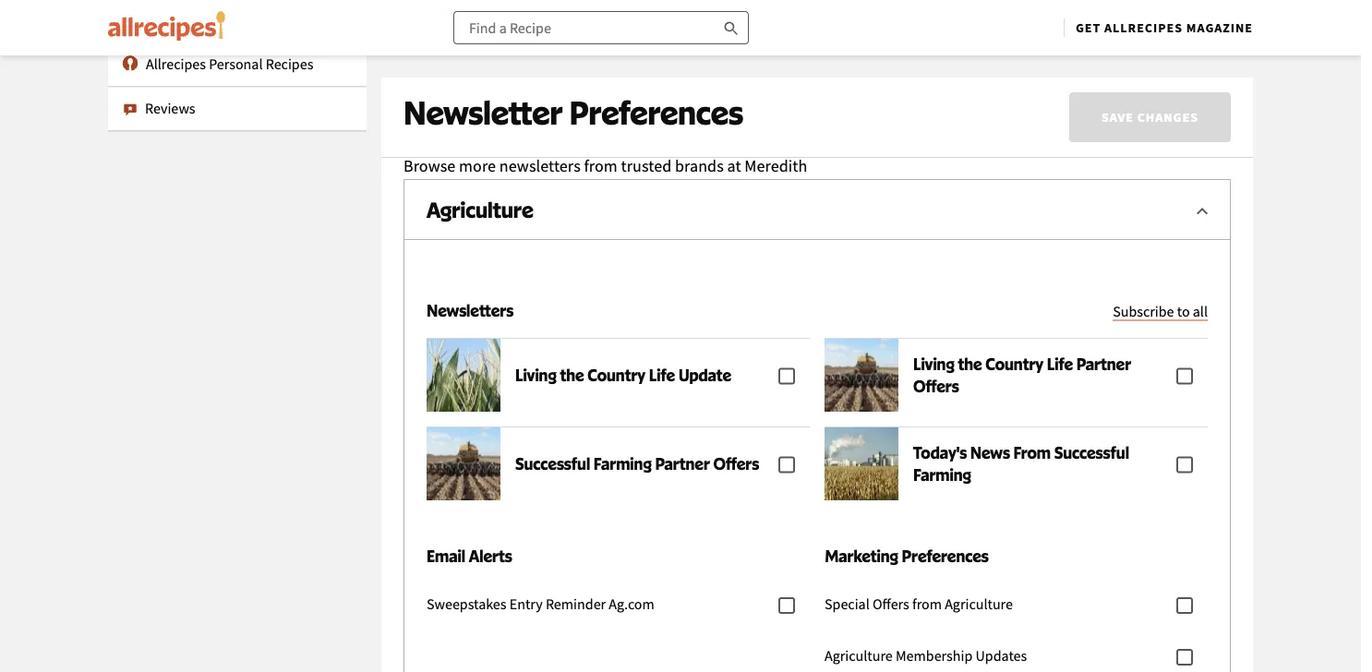 Task type: locate. For each thing, give the bounding box(es) containing it.
agriculture up "updates" at the bottom right
[[945, 595, 1013, 613]]

allrecipes right get
[[1105, 19, 1184, 36]]

agriculture membership updates
[[825, 647, 1028, 665]]

country left update
[[588, 365, 646, 385]]

preferences for marketing preferences
[[902, 546, 989, 566]]

0 vertical spatial preferences
[[570, 92, 744, 133]]

1 horizontal spatial allrecipes
[[1105, 19, 1184, 36]]

preferences for newsletter preferences
[[570, 92, 744, 133]]

0 horizontal spatial life
[[649, 365, 675, 385]]

farming down today's
[[914, 465, 972, 485]]

0 vertical spatial partner
[[1077, 354, 1132, 374]]

email
[[427, 546, 466, 566]]

from
[[584, 156, 618, 176], [913, 595, 942, 613]]

1 horizontal spatial from
[[913, 595, 942, 613]]

0 horizontal spatial offers
[[714, 454, 760, 474]]

1 horizontal spatial farming
[[914, 465, 972, 485]]

2 horizontal spatial agriculture
[[945, 595, 1013, 613]]

1 vertical spatial from
[[913, 595, 942, 613]]

1 horizontal spatial the
[[959, 354, 983, 374]]

get allrecipes magazine link
[[1076, 19, 1254, 36]]

0 horizontal spatial the
[[560, 365, 585, 385]]

to
[[1178, 302, 1191, 321]]

preferences up special offers from agriculture
[[902, 546, 989, 566]]

&
[[223, 11, 232, 29]]

life
[[1048, 354, 1074, 374], [649, 365, 675, 385]]

life for update
[[649, 365, 675, 385]]

life inside living the country life partner offers
[[1048, 354, 1074, 374]]

magazine
[[1187, 19, 1254, 36]]

allrecipes
[[1105, 19, 1184, 36], [146, 55, 206, 73]]

newsletters up browse more newsletters from trusted brands at meredith
[[488, 98, 662, 138]]

newsletters up living the country life update image
[[427, 300, 514, 320]]

entry
[[510, 595, 543, 613]]

more
[[404, 98, 482, 138]]

1 horizontal spatial partner
[[1077, 354, 1132, 374]]

browse more newsletters from trusted brands at meredith
[[404, 156, 808, 176]]

1 horizontal spatial life
[[1048, 354, 1074, 374]]

2 vertical spatial agriculture
[[825, 647, 893, 665]]

offers inside living the country life partner offers
[[914, 376, 960, 396]]

country up from
[[986, 354, 1044, 374]]

1 horizontal spatial living
[[914, 354, 955, 374]]

partner
[[1077, 354, 1132, 374], [655, 454, 710, 474]]

1 vertical spatial allrecipes
[[146, 55, 206, 73]]

items
[[186, 11, 220, 29]]

0 horizontal spatial country
[[588, 365, 646, 385]]

newsletters
[[488, 98, 662, 138], [427, 300, 514, 320]]

agriculture
[[427, 196, 534, 223], [945, 595, 1013, 613], [825, 647, 893, 665]]

browse
[[404, 156, 456, 176]]

offers
[[914, 376, 960, 396], [714, 454, 760, 474], [873, 595, 910, 613]]

allrecipes personal recipes
[[146, 55, 314, 73]]

1 horizontal spatial preferences
[[902, 546, 989, 566]]

allrecipes up reviews
[[146, 55, 206, 73]]

2 vertical spatial offers
[[873, 595, 910, 613]]

partner down "subscribe" on the right top
[[1077, 354, 1132, 374]]

reviews
[[145, 99, 195, 118]]

0 horizontal spatial from
[[584, 156, 618, 176]]

Search text field
[[454, 11, 749, 44]]

0 horizontal spatial preferences
[[570, 92, 744, 133]]

successful right successful farming partner offers image
[[516, 454, 591, 474]]

0 horizontal spatial living
[[516, 365, 557, 385]]

successful inside today's news from successful farming
[[1055, 443, 1130, 463]]

preferences up trusted
[[570, 92, 744, 133]]

successful farming partner offers
[[516, 454, 760, 474]]

agriculture down more
[[427, 196, 534, 223]]

recipes
[[266, 55, 314, 73]]

news
[[971, 443, 1011, 463]]

agriculture for agriculture membership updates
[[825, 647, 893, 665]]

the inside living the country life partner offers
[[959, 354, 983, 374]]

0 vertical spatial newsletters
[[488, 98, 662, 138]]

living right living the country life update image
[[516, 365, 557, 385]]

successful
[[1055, 443, 1130, 463], [516, 454, 591, 474]]

today's news from successful farming
[[914, 443, 1130, 485]]

preferences
[[570, 92, 744, 133], [902, 546, 989, 566]]

living inside living the country life partner offers
[[914, 354, 955, 374]]

country
[[986, 354, 1044, 374], [588, 365, 646, 385]]

farming down living the country life update
[[594, 454, 652, 474]]

the for living the country life update
[[560, 365, 585, 385]]

agriculture down the special
[[825, 647, 893, 665]]

1 vertical spatial partner
[[655, 454, 710, 474]]

1 vertical spatial agriculture
[[945, 595, 1013, 613]]

2 horizontal spatial offers
[[914, 376, 960, 396]]

living
[[914, 354, 955, 374], [516, 365, 557, 385]]

from left trusted
[[584, 156, 618, 176]]

successful right from
[[1055, 443, 1130, 463]]

saved items & collections
[[145, 11, 304, 29]]

get allrecipes magazine
[[1076, 19, 1254, 36]]

1 vertical spatial preferences
[[902, 546, 989, 566]]

ag.com
[[609, 595, 655, 613]]

living right 'living the country life partner offers' image
[[914, 354, 955, 374]]

0 vertical spatial offers
[[914, 376, 960, 396]]

successful farming partner offers image
[[427, 427, 501, 501]]

1 horizontal spatial successful
[[1055, 443, 1130, 463]]

0 horizontal spatial agriculture
[[427, 196, 534, 223]]

farming
[[594, 454, 652, 474], [914, 465, 972, 485]]

all
[[1193, 302, 1208, 321]]

0 horizontal spatial partner
[[655, 454, 710, 474]]

more
[[459, 156, 496, 176]]

from up agriculture membership updates
[[913, 595, 942, 613]]

collections
[[235, 11, 304, 29]]

country inside living the country life partner offers
[[986, 354, 1044, 374]]

newsletter preferences
[[404, 92, 744, 133]]

0 horizontal spatial successful
[[516, 454, 591, 474]]

allrecipes personal recipes link
[[108, 42, 367, 86]]

life for partner
[[1048, 354, 1074, 374]]

partner down update
[[655, 454, 710, 474]]

country for partner
[[986, 354, 1044, 374]]

the
[[959, 354, 983, 374], [560, 365, 585, 385]]

newsletters
[[500, 156, 581, 176]]

1 horizontal spatial agriculture
[[825, 647, 893, 665]]

living for living the country life update
[[516, 365, 557, 385]]

1 horizontal spatial country
[[986, 354, 1044, 374]]

0 vertical spatial agriculture
[[427, 196, 534, 223]]



Task type: vqa. For each thing, say whether or not it's contained in the screenshot.
Living the Country Life Partner Offers's Living
yes



Task type: describe. For each thing, give the bounding box(es) containing it.
the for living the country life partner offers
[[959, 354, 983, 374]]

living the country life update
[[516, 365, 732, 385]]

1 vertical spatial newsletters
[[427, 300, 514, 320]]

living the country life partner offers image
[[825, 339, 899, 413]]

sweepstakes entry reminder ag.com
[[427, 595, 655, 613]]

1 vertical spatial offers
[[714, 454, 760, 474]]

personal
[[209, 55, 263, 73]]

0 horizontal spatial allrecipes
[[146, 55, 206, 73]]

meredith
[[745, 156, 808, 176]]

partner inside living the country life partner offers
[[1077, 354, 1132, 374]]

special offers from agriculture
[[825, 595, 1013, 613]]

country for update
[[588, 365, 646, 385]]

living the country life update image
[[427, 339, 501, 413]]

more newsletters
[[404, 98, 662, 138]]

subscribe to all
[[1113, 302, 1208, 321]]

agriculture for agriculture
[[427, 196, 534, 223]]

saved items & collections link
[[108, 0, 367, 42]]

chevron image
[[1192, 200, 1214, 222]]

subscribe to all link
[[1113, 299, 1208, 323]]

subscribe
[[1113, 302, 1175, 321]]

today's news from successful farming image
[[825, 427, 899, 501]]

special
[[825, 595, 870, 613]]

trusted
[[621, 156, 672, 176]]

marketing
[[825, 546, 899, 566]]

brands
[[675, 156, 724, 176]]

today's
[[914, 443, 967, 463]]

update
[[679, 365, 732, 385]]

1 horizontal spatial offers
[[873, 595, 910, 613]]

0 horizontal spatial farming
[[594, 454, 652, 474]]

reminder
[[546, 595, 606, 613]]

farming inside today's news from successful farming
[[914, 465, 972, 485]]

living the country life partner offers
[[914, 354, 1132, 396]]

reviews link
[[108, 86, 367, 131]]

living for living the country life partner offers
[[914, 354, 955, 374]]

sweepstakes
[[427, 595, 507, 613]]

get
[[1076, 19, 1102, 36]]

updates
[[976, 647, 1028, 665]]

at
[[728, 156, 742, 176]]

marketing preferences
[[825, 546, 989, 566]]

saved
[[145, 11, 183, 29]]

from
[[1014, 443, 1051, 463]]

email alerts
[[427, 546, 512, 566]]

alerts
[[469, 546, 512, 566]]

0 vertical spatial allrecipes
[[1105, 19, 1184, 36]]

membership
[[896, 647, 973, 665]]

newsletter
[[404, 92, 563, 133]]

0 vertical spatial from
[[584, 156, 618, 176]]



